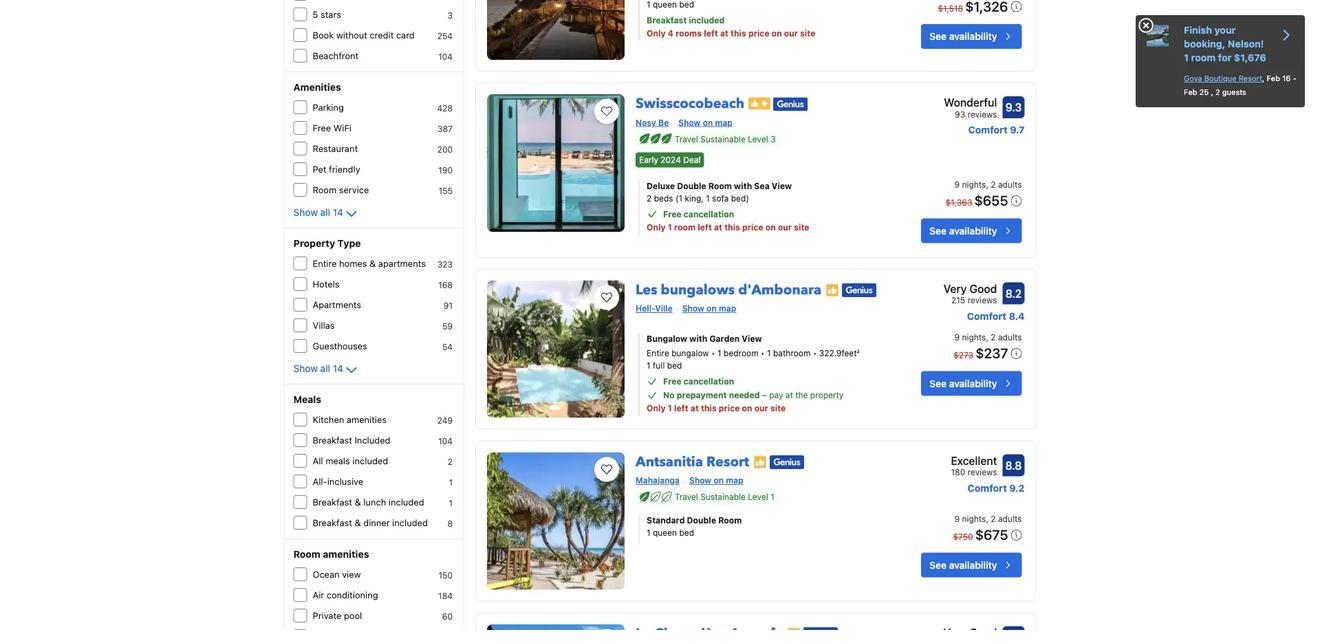 Task type: locate. For each thing, give the bounding box(es) containing it.
show on map down bungalows
[[682, 304, 736, 313]]

3 9 nights , 2 adults from the top
[[955, 514, 1022, 524]]

3 nights from the top
[[962, 514, 986, 524]]

kitchen
[[313, 415, 344, 425]]

1 vertical spatial amenities
[[323, 549, 369, 560]]

excellent 180 reviews
[[951, 454, 997, 477]]

see availability link for $237
[[921, 371, 1022, 396]]

104 down 249
[[438, 436, 453, 446]]

0 vertical spatial show on map
[[679, 118, 733, 127]]

free cancellation for $655
[[663, 209, 734, 219]]

map up travel sustainable level 1
[[726, 476, 744, 485]]

1 vertical spatial map
[[719, 304, 736, 313]]

2 all from the top
[[320, 363, 330, 374]]

left
[[704, 28, 718, 38], [698, 222, 712, 232], [674, 404, 689, 413]]

sustainable for swisscocobeach
[[701, 134, 746, 144]]

nights up $655
[[962, 180, 986, 189]]

feb left 16
[[1267, 74, 1280, 83]]

1 vertical spatial 3
[[771, 134, 776, 144]]

1 vertical spatial sustainable
[[701, 492, 746, 502]]

2 • from the left
[[761, 349, 765, 358]]

4 availability from the top
[[949, 559, 997, 571]]

bed inside standard double room 1 queen bed
[[679, 528, 694, 538]]

1 vertical spatial 104
[[438, 436, 453, 446]]

standard
[[647, 516, 685, 525]]

free left wifi
[[313, 123, 331, 133]]

show on map up travel sustainable level 1
[[689, 476, 744, 485]]

3 see availability link from the top
[[921, 371, 1022, 396]]

show all 14 up property
[[293, 207, 343, 218]]

bed right queen
[[679, 528, 694, 538]]

very
[[944, 282, 967, 295]]

2 show all 14 from the top
[[293, 363, 343, 374]]

1 104 from the top
[[438, 52, 453, 61]]

resort down the $1,676
[[1239, 74, 1262, 83]]

excellent element
[[951, 452, 997, 469]]

2 level from the top
[[748, 492, 768, 502]]

sustainable up deal
[[701, 134, 746, 144]]

deluxe double room with sea view link
[[647, 180, 879, 192]]

1 horizontal spatial room
[[1191, 52, 1216, 63]]

view right sea
[[772, 181, 792, 191]]

nights up $750
[[962, 514, 986, 524]]

0 vertical spatial this
[[731, 28, 746, 38]]

1 vertical spatial entire
[[647, 349, 669, 358]]

, right 25
[[1211, 88, 1213, 97]]

all-
[[313, 476, 327, 487]]

0 vertical spatial with
[[734, 181, 752, 191]]

2 adults from the top
[[998, 333, 1022, 342]]

$675
[[975, 527, 1008, 543]]

–
[[762, 391, 767, 400]]

included up rooms
[[689, 15, 725, 25]]

2 vertical spatial our
[[755, 404, 768, 413]]

2 free cancellation from the top
[[663, 377, 734, 386]]

2 see from the top
[[930, 225, 947, 236]]

0 vertical spatial map
[[715, 118, 733, 127]]

0 vertical spatial &
[[370, 258, 376, 269]]

deluxe
[[647, 181, 675, 191]]

view
[[772, 181, 792, 191], [742, 334, 762, 344]]

show all 14 down guesthouses
[[293, 363, 343, 374]]

0 vertical spatial amenities
[[347, 415, 387, 425]]

(1
[[676, 194, 683, 203]]

254
[[437, 31, 453, 41]]

1 see from the top
[[930, 31, 947, 42]]

2 vertical spatial 9
[[955, 514, 960, 524]]

this right rooms
[[731, 28, 746, 38]]

free down "(1"
[[663, 209, 682, 219]]

104 down '254'
[[438, 52, 453, 61]]

3 up '254'
[[448, 10, 453, 20]]

9 up $273
[[955, 333, 960, 342]]

availability down $750
[[949, 559, 997, 571]]

2 vertical spatial &
[[355, 518, 361, 528]]

amenities
[[347, 415, 387, 425], [323, 549, 369, 560]]

inclusive
[[327, 476, 363, 487]]

free up no
[[663, 377, 682, 386]]

2 vertical spatial site
[[771, 404, 786, 413]]

0 vertical spatial very good element
[[944, 280, 997, 297]]

3 up the deluxe double room with sea view link
[[771, 134, 776, 144]]

this inside breakfast included only 4 rooms left at this price on our site
[[731, 28, 746, 38]]

1 vertical spatial very good element
[[944, 624, 997, 630]]

1 vertical spatial this
[[725, 222, 740, 232]]

all
[[320, 207, 330, 218], [320, 363, 330, 374]]

boutique
[[1205, 74, 1237, 83]]

0 vertical spatial cancellation
[[684, 209, 734, 219]]

1 vertical spatial nights
[[962, 333, 986, 342]]

0 horizontal spatial •
[[711, 349, 715, 358]]

availability for $675
[[949, 559, 997, 571]]

only inside breakfast included only 4 rooms left at this price on our site
[[647, 28, 666, 38]]

only down no
[[647, 404, 666, 413]]

2 vertical spatial price
[[719, 404, 740, 413]]

1 cancellation from the top
[[684, 209, 734, 219]]

deluxe double room with sea view
[[647, 181, 792, 191]]

1 see availability from the top
[[930, 31, 997, 42]]

amenities up view
[[323, 549, 369, 560]]

4 see availability from the top
[[930, 559, 997, 571]]

, left 16
[[1262, 74, 1265, 83]]

1 horizontal spatial with
[[734, 181, 752, 191]]

1 vertical spatial only
[[647, 222, 666, 232]]

168
[[438, 280, 453, 290]]

room inside standard double room 1 queen bed
[[718, 516, 742, 525]]

reviews inside very good 215 reviews
[[968, 295, 997, 305]]

bedroom
[[724, 349, 759, 358]]

, up $237
[[986, 333, 989, 342]]

travel up deal
[[675, 134, 698, 144]]

1 all from the top
[[320, 207, 330, 218]]

2 104 from the top
[[438, 436, 453, 446]]

0 horizontal spatial view
[[742, 334, 762, 344]]

0 vertical spatial nights
[[962, 180, 986, 189]]

reviews down wonderful
[[968, 109, 997, 119]]

show all 14 button down room service
[[293, 206, 360, 222]]

see availability down $273
[[930, 378, 997, 389]]

2 see availability from the top
[[930, 225, 997, 236]]

show down the swisscocobeach
[[679, 118, 701, 127]]

2 down 249
[[448, 457, 453, 466]]

at right rooms
[[720, 28, 729, 38]]

0 vertical spatial 14
[[333, 207, 343, 218]]

1 vertical spatial double
[[687, 516, 716, 525]]

1 horizontal spatial 3
[[771, 134, 776, 144]]

0 vertical spatial double
[[677, 181, 706, 191]]

0 vertical spatial reviews
[[968, 109, 997, 119]]

0 vertical spatial all
[[320, 207, 330, 218]]

0 horizontal spatial feb
[[1184, 88, 1198, 97]]

9 nights , 2 adults up $655
[[955, 180, 1022, 189]]

0 vertical spatial comfort
[[968, 124, 1008, 136]]

25
[[1200, 88, 1209, 97]]

3 see from the top
[[930, 378, 947, 389]]

entire
[[313, 258, 337, 269], [647, 349, 669, 358]]

entire inside entire bungalow • 1 bedroom • 1 bathroom • 322.9feet² 1 full bed
[[647, 349, 669, 358]]

breakfast for breakfast & dinner included
[[313, 518, 352, 528]]

this property is part of our preferred plus program. it's committed to providing outstanding service and excellent value. it'll pay us a higher commission if you make a booking. image
[[749, 97, 771, 110], [749, 97, 771, 110]]

see availability down $1,363
[[930, 225, 997, 236]]

• down bungalow with garden view link
[[761, 349, 765, 358]]

travel up standard double room 1 queen bed
[[675, 492, 698, 502]]

only down beds
[[647, 222, 666, 232]]

2 see availability link from the top
[[921, 218, 1022, 243]]

bungalows
[[661, 280, 735, 299]]

3 reviews from the top
[[968, 467, 997, 477]]

0 vertical spatial our
[[784, 28, 798, 38]]

2 vertical spatial nights
[[962, 514, 986, 524]]

215
[[952, 295, 965, 305]]

428
[[437, 103, 453, 113]]

1 vertical spatial resort
[[707, 452, 749, 471]]

travel
[[675, 134, 698, 144], [675, 492, 698, 502]]

hell-
[[636, 304, 655, 313]]

cancellation
[[684, 209, 734, 219], [684, 377, 734, 386]]

1 vertical spatial comfort
[[967, 310, 1007, 322]]

0 horizontal spatial room
[[674, 222, 696, 232]]

0 horizontal spatial entire
[[313, 258, 337, 269]]

show
[[679, 118, 701, 127], [293, 207, 318, 218], [682, 304, 704, 313], [293, 363, 318, 374], [689, 476, 712, 485]]

air conditioning
[[313, 590, 378, 600]]

2 show all 14 button from the top
[[293, 362, 360, 378]]

9 for antsanitia resort
[[955, 514, 960, 524]]

bungalow with garden view link
[[647, 333, 879, 345]]

level for antsanitia resort
[[748, 492, 768, 502]]

1 vertical spatial bed
[[679, 528, 694, 538]]

availability down $273
[[949, 378, 997, 389]]

4 see from the top
[[930, 559, 947, 571]]

adults for antsanitia resort
[[998, 514, 1022, 524]]

breakfast down kitchen
[[313, 435, 352, 445]]

breakfast for breakfast included
[[313, 435, 352, 445]]

reviews inside wonderful 93 reviews
[[968, 109, 997, 119]]

nights up $273
[[962, 333, 986, 342]]

all meals included
[[313, 456, 388, 466]]

1 horizontal spatial resort
[[1239, 74, 1262, 83]]

availability down $1,363
[[949, 225, 997, 236]]

1 only from the top
[[647, 28, 666, 38]]

very good element containing very good
[[944, 280, 997, 297]]

level up sea
[[748, 134, 768, 144]]

see availability link down $750
[[921, 553, 1022, 577]]

14 for amenities
[[333, 207, 343, 218]]

show on map down the swisscocobeach
[[679, 118, 733, 127]]

booking,
[[1184, 38, 1226, 50]]

2 only from the top
[[647, 222, 666, 232]]

9
[[955, 180, 960, 189], [955, 333, 960, 342], [955, 514, 960, 524]]

0 horizontal spatial resort
[[707, 452, 749, 471]]

left inside breakfast included only 4 rooms left at this price on our site
[[704, 28, 718, 38]]

& left lunch
[[355, 497, 361, 507]]

with up "bed)"
[[734, 181, 752, 191]]

scored 9.3 element
[[1003, 96, 1025, 118]]

2 reviews from the top
[[968, 295, 997, 305]]

bed
[[667, 361, 682, 371], [679, 528, 694, 538]]

1 vertical spatial adults
[[998, 333, 1022, 342]]

included right lunch
[[389, 497, 424, 507]]

travel for swisscocobeach
[[675, 134, 698, 144]]

2 vertical spatial 9 nights , 2 adults
[[955, 514, 1022, 524]]

0 vertical spatial sustainable
[[701, 134, 746, 144]]

1 vertical spatial show on map
[[682, 304, 736, 313]]

with up bungalow
[[690, 334, 708, 344]]

0 vertical spatial 9 nights , 2 adults
[[955, 180, 1022, 189]]

cancellation down 2 beds (1 king, 1 sofa bed)
[[684, 209, 734, 219]]

room down "(1"
[[674, 222, 696, 232]]

1 vertical spatial with
[[690, 334, 708, 344]]

2 sustainable from the top
[[701, 492, 746, 502]]

our
[[784, 28, 798, 38], [778, 222, 792, 232], [755, 404, 768, 413]]

free cancellation
[[663, 209, 734, 219], [663, 377, 734, 386]]

see availability link for $675
[[921, 553, 1022, 577]]

scored 8.2 element
[[1003, 282, 1025, 304]]

show down bungalows
[[682, 304, 704, 313]]

2 9 from the top
[[955, 333, 960, 342]]

9 up $1,363
[[955, 180, 960, 189]]

1 • from the left
[[711, 349, 715, 358]]

conditioning
[[327, 590, 378, 600]]

free wifi
[[313, 123, 352, 133]]

1 vertical spatial reviews
[[968, 295, 997, 305]]

this down "bed)"
[[725, 222, 740, 232]]

1 show all 14 from the top
[[293, 207, 343, 218]]

9 nights , 2 adults up $237
[[955, 333, 1022, 342]]

resort
[[1239, 74, 1262, 83], [707, 452, 749, 471]]

very good element left scored 8.0 element
[[944, 624, 997, 630]]

•
[[711, 349, 715, 358], [761, 349, 765, 358], [813, 349, 817, 358]]

breakfast included
[[313, 435, 390, 445]]

wonderful element
[[944, 94, 997, 111]]

goya boutique resort image
[[1147, 25, 1169, 47]]

104
[[438, 52, 453, 61], [438, 436, 453, 446]]

card
[[396, 30, 415, 40]]

1 14 from the top
[[333, 207, 343, 218]]

dinner
[[363, 518, 390, 528]]

1 9 nights , 2 adults from the top
[[955, 180, 1022, 189]]

double
[[677, 181, 706, 191], [687, 516, 716, 525]]

reviews for antsanitia resort
[[968, 467, 997, 477]]

les bungalows d'ambonara image
[[487, 280, 625, 418]]

antsanitia resort
[[636, 452, 749, 471]]

1 nights from the top
[[962, 180, 986, 189]]

show on map for antsanitia resort
[[689, 476, 744, 485]]

1 vertical spatial cancellation
[[684, 377, 734, 386]]

comfort for les bungalows d'ambonara
[[967, 310, 1007, 322]]

1 vertical spatial 14
[[333, 363, 343, 374]]

see availability link down $1,363
[[921, 218, 1022, 243]]

2
[[1216, 88, 1220, 97], [991, 180, 996, 189], [647, 194, 652, 203], [991, 333, 996, 342], [448, 457, 453, 466], [991, 514, 996, 524]]

see availability link down $1,518
[[921, 24, 1022, 49]]

nights for antsanitia resort
[[962, 514, 986, 524]]

2 nights from the top
[[962, 333, 986, 342]]

2 beds (1 king, 1 sofa bed)
[[647, 194, 749, 203]]

1 very good element from the top
[[944, 280, 997, 297]]

2 vertical spatial free
[[663, 377, 682, 386]]

2 vertical spatial reviews
[[968, 467, 997, 477]]

availability for $655
[[949, 225, 997, 236]]

show for les bungalows d'ambonara
[[682, 304, 704, 313]]

249
[[437, 416, 453, 425]]

room up sofa
[[709, 181, 732, 191]]

4 see availability link from the top
[[921, 553, 1022, 577]]

double up king,
[[677, 181, 706, 191]]

3 adults from the top
[[998, 514, 1022, 524]]

0 vertical spatial room
[[1191, 52, 1216, 63]]

1 reviews from the top
[[968, 109, 997, 119]]

show for antsanitia resort
[[689, 476, 712, 485]]

guesthouses
[[313, 341, 367, 351]]

2 horizontal spatial •
[[813, 349, 817, 358]]

very good element
[[944, 280, 997, 297], [944, 624, 997, 630]]

see availability down $1,518
[[930, 31, 997, 42]]

sofa
[[712, 194, 729, 203]]

2 vertical spatial only
[[647, 404, 666, 413]]

104 for breakfast included
[[438, 436, 453, 446]]

2 very good element from the top
[[944, 624, 997, 630]]

breakfast
[[647, 15, 687, 25], [313, 435, 352, 445], [313, 497, 352, 507], [313, 518, 352, 528]]

level up standard double room link at the bottom of the page
[[748, 492, 768, 502]]

queen
[[653, 528, 677, 538]]

entire for entire homes & apartments
[[313, 258, 337, 269]]

& for dinner
[[355, 518, 361, 528]]

0 vertical spatial travel
[[675, 134, 698, 144]]

only left 4
[[647, 28, 666, 38]]

1 free cancellation from the top
[[663, 209, 734, 219]]

entire up full
[[647, 349, 669, 358]]

feb left 25
[[1184, 88, 1198, 97]]

0 vertical spatial level
[[748, 134, 768, 144]]

see availability down $750
[[930, 559, 997, 571]]

free
[[313, 123, 331, 133], [663, 209, 682, 219], [663, 377, 682, 386]]

1 vertical spatial level
[[748, 492, 768, 502]]

breakfast up 4
[[647, 15, 687, 25]]

free cancellation down 2 beds (1 king, 1 sofa bed)
[[663, 209, 734, 219]]

1 vertical spatial show all 14 button
[[293, 362, 360, 378]]

parking
[[313, 102, 344, 112]]

93
[[955, 109, 965, 119]]

hell-ville
[[636, 304, 673, 313]]

1 vertical spatial all
[[320, 363, 330, 374]]

1 vertical spatial our
[[778, 222, 792, 232]]

1 travel from the top
[[675, 134, 698, 144]]

2 vertical spatial adults
[[998, 514, 1022, 524]]

at
[[720, 28, 729, 38], [714, 222, 722, 232], [786, 391, 793, 400], [691, 404, 699, 413]]

1 horizontal spatial •
[[761, 349, 765, 358]]

0 vertical spatial show all 14 button
[[293, 206, 360, 222]]

0 vertical spatial entire
[[313, 258, 337, 269]]

0 vertical spatial adults
[[998, 180, 1022, 189]]

map
[[715, 118, 733, 127], [719, 304, 736, 313], [726, 476, 744, 485]]

1 vertical spatial 9 nights , 2 adults
[[955, 333, 1022, 342]]

8.8
[[1006, 459, 1022, 472]]

reviews down good
[[968, 295, 997, 305]]

adults for les bungalows d'ambonara
[[998, 333, 1022, 342]]

at down sofa
[[714, 222, 722, 232]]

availability down $1,518
[[949, 31, 997, 42]]

184
[[438, 591, 453, 601]]

2 9 nights , 2 adults from the top
[[955, 333, 1022, 342]]

show all 14 for property type
[[293, 363, 343, 374]]

387
[[438, 124, 453, 133]]

apartments
[[378, 258, 426, 269]]

0 horizontal spatial with
[[690, 334, 708, 344]]

2 travel from the top
[[675, 492, 698, 502]]

& left dinner in the left bottom of the page
[[355, 518, 361, 528]]

availability for $237
[[949, 378, 997, 389]]

0 vertical spatial show all 14
[[293, 207, 343, 218]]

, up $655
[[986, 180, 989, 189]]

sustainable up standard double room 1 queen bed
[[701, 492, 746, 502]]

0 horizontal spatial 3
[[448, 10, 453, 20]]

reviews down excellent
[[968, 467, 997, 477]]

full
[[653, 361, 665, 371]]

& right homes
[[370, 258, 376, 269]]

0 vertical spatial left
[[704, 28, 718, 38]]

0 vertical spatial 9
[[955, 180, 960, 189]]

2 guests
[[1216, 88, 1247, 97]]

0 vertical spatial free cancellation
[[663, 209, 734, 219]]

2 vertical spatial comfort
[[968, 482, 1007, 494]]

comfort down good
[[967, 310, 1007, 322]]

0 vertical spatial only
[[647, 28, 666, 38]]

2 availability from the top
[[949, 225, 997, 236]]

free cancellation for $237
[[663, 377, 734, 386]]

view up bedroom
[[742, 334, 762, 344]]

entire homes & apartments
[[313, 258, 426, 269]]

• right bathroom
[[813, 349, 817, 358]]

9 nights , 2 adults up $675
[[955, 514, 1022, 524]]

• down bungalow with garden view in the bottom of the page
[[711, 349, 715, 358]]

breakfast inside breakfast included only 4 rooms left at this price on our site
[[647, 15, 687, 25]]

adults up $655
[[998, 180, 1022, 189]]

cancellation for $655
[[684, 209, 734, 219]]

show all 14
[[293, 207, 343, 218], [293, 363, 343, 374]]

only 1 left at this price on our site
[[647, 404, 786, 413]]

comfort down excellent 180 reviews
[[968, 482, 1007, 494]]

3 see availability from the top
[[930, 378, 997, 389]]

16
[[1283, 74, 1291, 83]]

3 only from the top
[[647, 404, 666, 413]]

with inside bungalow with garden view link
[[690, 334, 708, 344]]

2 vertical spatial show on map
[[689, 476, 744, 485]]

finish
[[1184, 24, 1212, 36]]

show up meals
[[293, 363, 318, 374]]

swisscocobeach link
[[636, 89, 745, 113]]

comfort 9.2
[[968, 482, 1025, 494]]

0 vertical spatial bed
[[667, 361, 682, 371]]

3 availability from the top
[[949, 378, 997, 389]]

map for swisscocobeach
[[715, 118, 733, 127]]

1 horizontal spatial entire
[[647, 349, 669, 358]]

map for antsanitia resort
[[726, 476, 744, 485]]

room
[[709, 181, 732, 191], [313, 185, 337, 195], [718, 516, 742, 525], [293, 549, 320, 560]]

2 vertical spatial map
[[726, 476, 744, 485]]

1 horizontal spatial feb
[[1267, 74, 1280, 83]]

3 9 from the top
[[955, 514, 960, 524]]

1 vertical spatial free cancellation
[[663, 377, 734, 386]]

meals
[[293, 394, 321, 405]]

reviews inside excellent 180 reviews
[[968, 467, 997, 477]]

with inside the deluxe double room with sea view link
[[734, 181, 752, 191]]

0 vertical spatial feb
[[1267, 74, 1280, 83]]

left down no
[[674, 404, 689, 413]]

on inside breakfast included only 4 rooms left at this price on our site
[[772, 28, 782, 38]]

sustainable for antsanitia resort
[[701, 492, 746, 502]]

-
[[1293, 74, 1297, 83]]

2 cancellation from the top
[[684, 377, 734, 386]]

, up $675
[[986, 514, 989, 524]]

0 vertical spatial 3
[[448, 10, 453, 20]]

free for $655
[[663, 209, 682, 219]]

travel for antsanitia resort
[[675, 492, 698, 502]]

14 for property type
[[333, 363, 343, 374]]

1 vertical spatial 9
[[955, 333, 960, 342]]

reviews
[[968, 109, 997, 119], [968, 295, 997, 305], [968, 467, 997, 477]]

left right rooms
[[704, 28, 718, 38]]

property
[[810, 391, 844, 400]]

1 level from the top
[[748, 134, 768, 144]]

see availability for $675
[[930, 559, 997, 571]]

breakfast up room amenities at left
[[313, 518, 352, 528]]

1 horizontal spatial view
[[772, 181, 792, 191]]

amenities for room amenities
[[323, 549, 369, 560]]

room up ocean
[[293, 549, 320, 560]]

1 show all 14 button from the top
[[293, 206, 360, 222]]

0 vertical spatial site
[[800, 28, 816, 38]]

resort up travel sustainable level 1
[[707, 452, 749, 471]]

1 sustainable from the top
[[701, 134, 746, 144]]

this property is part of our preferred partner program. it's committed to providing excellent service and good value. it'll pay us a higher commission if you make a booking. image
[[826, 283, 839, 297], [826, 283, 839, 297], [754, 455, 767, 469], [754, 455, 767, 469], [787, 627, 801, 630]]

double inside standard double room 1 queen bed
[[687, 516, 716, 525]]

level
[[748, 134, 768, 144], [748, 492, 768, 502]]

map up travel sustainable level 3
[[715, 118, 733, 127]]

2 14 from the top
[[333, 363, 343, 374]]

genius discounts available at this property. image
[[773, 97, 808, 111], [773, 97, 808, 111], [842, 283, 877, 297], [842, 283, 877, 297], [770, 455, 804, 469], [770, 455, 804, 469], [804, 627, 838, 630], [804, 627, 838, 630]]

comfort for swisscocobeach
[[968, 124, 1008, 136]]

, for $237
[[986, 333, 989, 342]]

$1,363
[[946, 198, 972, 207]]

room
[[1191, 52, 1216, 63], [674, 222, 696, 232]]



Task type: vqa. For each thing, say whether or not it's contained in the screenshot.
New within the the New Orleans 466 things to do
no



Task type: describe. For each thing, give the bounding box(es) containing it.
1 vertical spatial feb
[[1184, 88, 1198, 97]]

0 vertical spatial view
[[772, 181, 792, 191]]

1 vertical spatial view
[[742, 334, 762, 344]]

les
[[636, 280, 657, 299]]

travel sustainable level 3
[[675, 134, 776, 144]]

credit
[[370, 30, 394, 40]]

1 inside finish your booking, nelson! 1 room for $1,676
[[1184, 52, 1189, 63]]

included inside breakfast included only 4 rooms left at this price on our site
[[689, 15, 725, 25]]

rooms
[[676, 28, 702, 38]]

nosy be
[[636, 118, 669, 127]]

all for amenities
[[320, 207, 330, 218]]

150
[[439, 570, 453, 580]]

9 nights , 2 adults for les bungalows d'ambonara
[[955, 333, 1022, 342]]

only for only 1 left at this price on our site
[[647, 404, 666, 413]]

59
[[442, 321, 453, 331]]

at inside breakfast included only 4 rooms left at this price on our site
[[720, 28, 729, 38]]

1 vertical spatial site
[[794, 222, 809, 232]]

cancellation for $237
[[684, 377, 734, 386]]

2 up $655
[[991, 180, 996, 189]]

200
[[437, 144, 453, 154]]

bungalow with garden view
[[647, 334, 762, 344]]

goya
[[1184, 74, 1202, 83]]

1 vertical spatial price
[[742, 222, 764, 232]]

$750
[[953, 532, 973, 542]]

pet
[[313, 164, 326, 174]]

see availability for $237
[[930, 378, 997, 389]]

level for swisscocobeach
[[748, 134, 768, 144]]

type
[[338, 238, 361, 249]]

breakfast for breakfast included only 4 rooms left at this price on our site
[[647, 15, 687, 25]]

antsanitia resort image
[[487, 452, 625, 590]]

ville
[[655, 304, 673, 313]]

ocean view
[[313, 569, 361, 580]]

see availability link for $655
[[921, 218, 1022, 243]]

, for $675
[[986, 514, 989, 524]]

service
[[339, 185, 369, 195]]

show all 14 button for property type
[[293, 362, 360, 378]]

room inside finish your booking, nelson! 1 room for $1,676
[[1191, 52, 1216, 63]]

property type
[[293, 238, 361, 249]]

entire for entire bungalow • 1 bedroom • 1 bathroom • 322.9feet² 1 full bed
[[647, 349, 669, 358]]

view
[[342, 569, 361, 580]]

9 for les bungalows d'ambonara
[[955, 333, 960, 342]]

scored 8.8 element
[[1003, 454, 1025, 476]]

site inside breakfast included only 4 rooms left at this price on our site
[[800, 28, 816, 38]]

comfort for antsanitia resort
[[968, 482, 1007, 494]]

all for property type
[[320, 363, 330, 374]]

show for swisscocobeach
[[679, 118, 701, 127]]

the
[[795, 391, 808, 400]]

apartments
[[313, 300, 361, 310]]

mahajanga
[[636, 476, 680, 485]]

see for $655
[[930, 225, 947, 236]]

meals
[[326, 456, 350, 466]]

only for only 1 room left at this price on our site
[[647, 222, 666, 232]]

2 up $237
[[991, 333, 996, 342]]

goya boutique resort ,
[[1184, 74, 1267, 83]]

91
[[444, 301, 453, 310]]

60
[[442, 612, 453, 621]]

early
[[639, 155, 658, 165]]

pet friendly
[[313, 164, 360, 174]]

1 availability from the top
[[949, 31, 997, 42]]

breakfast & dinner included
[[313, 518, 428, 528]]

2 vertical spatial this
[[701, 404, 717, 413]]

1 inside standard double room 1 queen bed
[[647, 528, 651, 538]]

excellent
[[951, 454, 997, 467]]

2 right 25
[[1216, 88, 1220, 97]]

free for $237
[[663, 377, 682, 386]]

all-inclusive
[[313, 476, 363, 487]]

room down pet
[[313, 185, 337, 195]]

1 9 from the top
[[955, 180, 960, 189]]

1 vertical spatial room
[[674, 222, 696, 232]]

no
[[663, 391, 675, 400]]

prepayment
[[677, 391, 727, 400]]

show up property
[[293, 207, 318, 218]]

2 left beds
[[647, 194, 652, 203]]

3 • from the left
[[813, 349, 817, 358]]

amenities for kitchen amenities
[[347, 415, 387, 425]]

private pool
[[313, 611, 362, 621]]

2024
[[661, 155, 681, 165]]

nosy
[[636, 118, 656, 127]]

& for lunch
[[355, 497, 361, 507]]

entire bungalow • 1 bedroom • 1 bathroom • 322.9feet² 1 full bed
[[647, 349, 860, 371]]

show all 14 for amenities
[[293, 207, 343, 218]]

price inside breakfast included only 4 rooms left at this price on our site
[[749, 28, 770, 38]]

2 vertical spatial left
[[674, 404, 689, 413]]

0 vertical spatial resort
[[1239, 74, 1262, 83]]

room amenities
[[293, 549, 369, 560]]

155
[[439, 186, 453, 195]]

8
[[447, 519, 453, 528]]

les bungalows d'ambonara
[[636, 280, 821, 299]]

$237
[[976, 345, 1008, 361]]

0 vertical spatial free
[[313, 123, 331, 133]]

9 nights , 2 adults for antsanitia resort
[[955, 514, 1022, 524]]

bed inside entire bungalow • 1 bedroom • 1 bathroom • 322.9feet² 1 full bed
[[667, 361, 682, 371]]

54
[[442, 342, 453, 352]]

double for deluxe
[[677, 181, 706, 191]]

beds
[[654, 194, 673, 203]]

, inside feb 16 - feb 25  ,
[[1211, 88, 1213, 97]]

1 adults from the top
[[998, 180, 1022, 189]]

property
[[293, 238, 335, 249]]

1 vertical spatial left
[[698, 222, 712, 232]]

needed
[[729, 391, 760, 400]]

very good 215 reviews
[[944, 282, 997, 305]]

show on map for les bungalows d'ambonara
[[682, 304, 736, 313]]

your
[[1215, 24, 1236, 36]]

reviews for swisscocobeach
[[968, 109, 997, 119]]

antsanitia resort link
[[636, 447, 749, 471]]

wonderful 93 reviews
[[944, 96, 997, 119]]

see for $237
[[930, 378, 947, 389]]

book without credit card
[[313, 30, 415, 40]]

$273
[[954, 350, 974, 360]]

breakfast included only 4 rooms left at this price on our site
[[647, 15, 816, 38]]

breakfast for breakfast & lunch included
[[313, 497, 352, 507]]

swisscocobeach image
[[487, 94, 625, 232]]

feb 16 - feb 25  ,
[[1184, 74, 1297, 97]]

bungalow
[[647, 334, 687, 344]]

included down included
[[353, 456, 388, 466]]

322.9feet²
[[819, 349, 860, 358]]

at down prepayment
[[691, 404, 699, 413]]

villas
[[313, 320, 335, 331]]

map for les bungalows d'ambonara
[[719, 304, 736, 313]]

our inside breakfast included only 4 rooms left at this price on our site
[[784, 28, 798, 38]]

this property is part of our preferred partner program. it's committed to providing excellent service and good value. it'll pay us a higher commission if you make a booking. image
[[787, 627, 801, 630]]

see for $675
[[930, 559, 947, 571]]

190
[[438, 165, 453, 175]]

standard double room 1 queen bed
[[647, 516, 742, 538]]

9.7
[[1010, 124, 1025, 136]]

early 2024 deal
[[639, 155, 701, 165]]

1 see availability link from the top
[[921, 24, 1022, 49]]

at left the
[[786, 391, 793, 400]]

nelson!
[[1228, 38, 1264, 50]]

scored 8.0 element
[[1003, 626, 1025, 630]]

see availability for $655
[[930, 225, 997, 236]]

included right dinner in the left bottom of the page
[[392, 518, 428, 528]]

homes
[[339, 258, 367, 269]]

standard double room link
[[647, 514, 879, 527]]

104 for beachfront
[[438, 52, 453, 61]]

2 up $675
[[991, 514, 996, 524]]

, for $655
[[986, 180, 989, 189]]

show on map for swisscocobeach
[[679, 118, 733, 127]]

pay
[[769, 391, 783, 400]]

show all 14 button for amenities
[[293, 206, 360, 222]]

nights for les bungalows d'ambonara
[[962, 333, 986, 342]]

only 1 room left at this price on our site
[[647, 222, 809, 232]]

bathroom
[[773, 349, 811, 358]]

comfort 8.4
[[967, 310, 1025, 322]]

bungalow
[[672, 349, 709, 358]]

good
[[970, 282, 997, 295]]

$1,518
[[938, 3, 963, 13]]

8.4
[[1009, 310, 1025, 322]]

les bungalows d'ambonara link
[[636, 275, 821, 299]]

amenities
[[293, 82, 341, 93]]

private
[[313, 611, 342, 621]]

double for standard
[[687, 516, 716, 525]]



